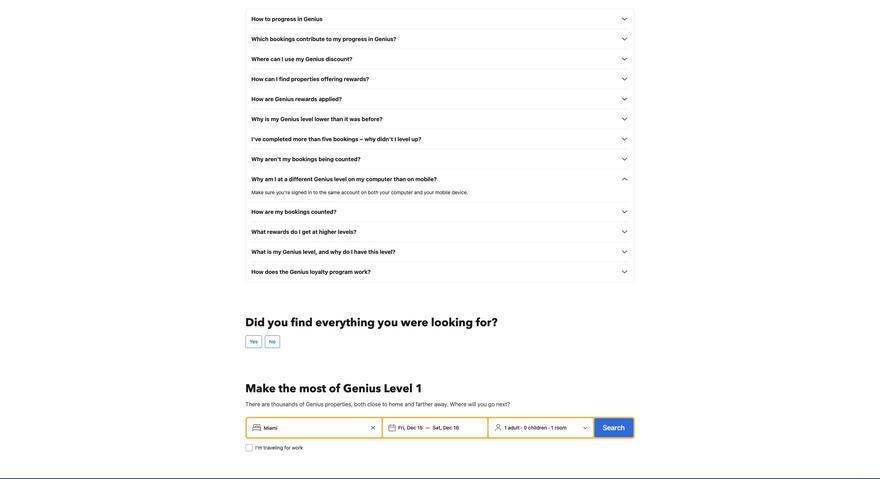 Task type: vqa. For each thing, say whether or not it's contained in the screenshot.
of
yes



Task type: describe. For each thing, give the bounding box(es) containing it.
genius inside "dropdown button"
[[304, 16, 323, 22]]

how can i find properties offering rewards?
[[251, 76, 369, 82]]

—
[[426, 425, 430, 431]]

yes
[[250, 339, 258, 345]]

0 vertical spatial the
[[319, 190, 327, 195]]

my up completed
[[271, 116, 279, 122]]

of for most
[[329, 381, 340, 397]]

0 vertical spatial counted?
[[335, 156, 361, 162]]

what for what is my genius level, and why do i have this level?
[[251, 249, 266, 255]]

15
[[417, 425, 423, 431]]

what is my genius level, and why do i have this level?
[[251, 249, 396, 255]]

level?
[[380, 249, 396, 255]]

0 vertical spatial and
[[414, 190, 423, 195]]

why aren't my bookings being counted?
[[251, 156, 361, 162]]

of for thousands
[[299, 401, 305, 408]]

work
[[292, 445, 303, 451]]

how can i find properties offering rewards? button
[[251, 75, 629, 83]]

you're
[[276, 190, 290, 195]]

1 vertical spatial level
[[398, 136, 410, 142]]

0 horizontal spatial you
[[268, 315, 288, 331]]

to right signed
[[313, 190, 318, 195]]

to right close
[[382, 401, 388, 408]]

my inside dropdown button
[[356, 176, 365, 182]]

i left get on the top
[[299, 229, 301, 235]]

levels?
[[338, 229, 357, 235]]

aren't
[[265, 156, 281, 162]]

bookings down how to progress in genius
[[270, 36, 295, 42]]

0 vertical spatial level
[[301, 116, 313, 122]]

why for why am i at a different genius level on my computer than on mobile?
[[251, 176, 264, 182]]

adult
[[508, 425, 520, 431]]

everything
[[315, 315, 375, 331]]

most
[[299, 381, 326, 397]]

lower
[[315, 116, 330, 122]]

how for how can i find properties offering rewards?
[[251, 76, 264, 82]]

i left the have
[[351, 249, 353, 255]]

being
[[319, 156, 334, 162]]

2 vertical spatial the
[[279, 381, 296, 397]]

search button
[[594, 419, 633, 438]]

genius down contribute
[[305, 56, 324, 62]]

1 adult · 0 children · 1 room
[[504, 425, 567, 431]]

i've completed more than five bookings – why didn't i level up?
[[251, 136, 421, 142]]

my down the you're
[[275, 209, 283, 215]]

were
[[401, 315, 428, 331]]

offering
[[321, 76, 343, 82]]

applied?
[[319, 96, 342, 102]]

why for why aren't my bookings being counted?
[[251, 156, 264, 162]]

2 horizontal spatial on
[[407, 176, 414, 182]]

1 · from the left
[[521, 425, 523, 431]]

are for genius
[[265, 96, 274, 102]]

2 dec from the left
[[443, 425, 452, 431]]

account
[[341, 190, 360, 195]]

children
[[528, 425, 547, 431]]

1 vertical spatial counted?
[[311, 209, 337, 215]]

fri,
[[398, 425, 406, 431]]

i've
[[251, 136, 261, 142]]

i right didn't
[[395, 136, 396, 142]]

work?
[[354, 269, 371, 275]]

how to progress in genius
[[251, 16, 323, 22]]

next?
[[496, 401, 510, 408]]

for?
[[476, 315, 498, 331]]

where can i use my genius discount?
[[251, 56, 352, 62]]

1 for make the most of genius level 1
[[416, 381, 423, 397]]

why for why is my genius level lower than it was before?
[[251, 116, 264, 122]]

2 · from the left
[[548, 425, 550, 431]]

does
[[265, 269, 278, 275]]

in inside how to progress in genius "dropdown button"
[[298, 16, 302, 22]]

farther
[[416, 401, 433, 408]]

for
[[284, 445, 291, 451]]

bookings down signed
[[285, 209, 310, 215]]

Where are you going? field
[[261, 422, 369, 434]]

room
[[555, 425, 567, 431]]

my right use at the top of page
[[296, 56, 304, 62]]

genius inside dropdown button
[[314, 176, 333, 182]]

genius down properties at the top
[[275, 96, 294, 102]]

1 horizontal spatial rewards
[[295, 96, 317, 102]]

what rewards do i get at higher levels? button
[[251, 228, 629, 236]]

1 horizontal spatial than
[[331, 116, 343, 122]]

at inside 'what rewards do i get at higher levels?' dropdown button
[[312, 229, 318, 235]]

is for what
[[267, 249, 272, 255]]

i've completed more than five bookings – why didn't i level up? button
[[251, 135, 629, 143]]

0 horizontal spatial on
[[348, 176, 355, 182]]

1 vertical spatial than
[[308, 136, 321, 142]]

genius down the how are genius rewards applied?
[[280, 116, 299, 122]]

0 horizontal spatial do
[[291, 229, 298, 235]]

will
[[468, 401, 476, 408]]

search
[[603, 424, 625, 432]]

completed
[[263, 136, 292, 142]]

why is my genius level lower than it was before?
[[251, 116, 383, 122]]

a
[[284, 176, 288, 182]]

home
[[389, 401, 403, 408]]

1 horizontal spatial in
[[308, 190, 312, 195]]

level,
[[303, 249, 317, 255]]

1 vertical spatial computer
[[391, 190, 413, 195]]

genius down most
[[306, 401, 324, 408]]

i'm
[[255, 445, 262, 451]]

2 vertical spatial and
[[405, 401, 414, 408]]

there
[[245, 401, 260, 408]]

level
[[384, 381, 413, 397]]

close
[[367, 401, 381, 408]]

to inside which bookings contribute to my progress in genius? dropdown button
[[326, 36, 332, 42]]

why aren't my bookings being counted? button
[[251, 155, 629, 164]]

how are genius rewards applied? button
[[251, 95, 629, 103]]

sure
[[265, 190, 275, 195]]

how for how to progress in genius
[[251, 16, 264, 22]]

2 horizontal spatial you
[[478, 401, 487, 408]]

why inside what is my genius level, and why do i have this level? dropdown button
[[330, 249, 341, 255]]

get
[[302, 229, 311, 235]]

am
[[265, 176, 273, 182]]

didn't
[[377, 136, 393, 142]]

was
[[350, 116, 360, 122]]

1 your from the left
[[380, 190, 390, 195]]

device.
[[452, 190, 468, 195]]

why am i at a different genius level on my computer than on mobile?
[[251, 176, 437, 182]]

how are my bookings counted? button
[[251, 208, 629, 216]]

no button
[[265, 336, 280, 348]]

did
[[245, 315, 265, 331]]

thousands
[[271, 401, 298, 408]]

properties,
[[325, 401, 353, 408]]

use
[[285, 56, 295, 62]]

how does the genius loyalty program work? button
[[251, 268, 629, 276]]

same
[[328, 190, 340, 195]]

make for make the most of genius level 1
[[245, 381, 276, 397]]

are for thousands
[[262, 401, 270, 408]]

how are genius rewards applied?
[[251, 96, 342, 102]]

program
[[330, 269, 353, 275]]

fri, dec 15 button
[[395, 422, 426, 434]]

how for how are my bookings counted?
[[251, 209, 264, 215]]

mobile
[[435, 190, 451, 195]]

yes button
[[245, 336, 262, 348]]



Task type: locate. For each thing, give the bounding box(es) containing it.
1 vertical spatial is
[[267, 249, 272, 255]]

my up "does" on the bottom left of page
[[273, 249, 281, 255]]

both
[[368, 190, 378, 195], [354, 401, 366, 408]]

have
[[354, 249, 367, 255]]

what is my genius level, and why do i have this level? button
[[251, 248, 629, 256]]

0 vertical spatial are
[[265, 96, 274, 102]]

which bookings contribute to my progress in genius? button
[[251, 35, 629, 43]]

4 how from the top
[[251, 209, 264, 215]]

make left "sure"
[[251, 190, 264, 195]]

rewards
[[295, 96, 317, 102], [267, 229, 289, 235]]

· right children
[[548, 425, 550, 431]]

i up the how are genius rewards applied?
[[276, 76, 278, 82]]

0 vertical spatial in
[[298, 16, 302, 22]]

in inside which bookings contribute to my progress in genius? dropdown button
[[368, 36, 373, 42]]

level left up?
[[398, 136, 410, 142]]

0 horizontal spatial ·
[[521, 425, 523, 431]]

different
[[289, 176, 313, 182]]

1 vertical spatial both
[[354, 401, 366, 408]]

genius up contribute
[[304, 16, 323, 22]]

find inside dropdown button
[[279, 76, 290, 82]]

level
[[301, 116, 313, 122], [398, 136, 410, 142], [334, 176, 347, 182]]

0 horizontal spatial where
[[251, 56, 269, 62]]

you up no
[[268, 315, 288, 331]]

2 vertical spatial why
[[251, 176, 264, 182]]

0 vertical spatial progress
[[272, 16, 296, 22]]

mobile?
[[415, 176, 437, 182]]

1 vertical spatial of
[[299, 401, 305, 408]]

0
[[524, 425, 527, 431]]

0 horizontal spatial 1
[[416, 381, 423, 397]]

1 adult · 0 children · 1 room button
[[491, 421, 590, 435]]

it
[[344, 116, 348, 122]]

is
[[265, 116, 270, 122], [267, 249, 272, 255]]

the up thousands
[[279, 381, 296, 397]]

did you find everything you were looking for?
[[245, 315, 498, 331]]

why inside dropdown button
[[251, 176, 264, 182]]

1 vertical spatial do
[[343, 249, 350, 255]]

where inside dropdown button
[[251, 56, 269, 62]]

2 vertical spatial are
[[262, 401, 270, 408]]

2 vertical spatial level
[[334, 176, 347, 182]]

how are my bookings counted?
[[251, 209, 337, 215]]

0 horizontal spatial than
[[308, 136, 321, 142]]

0 vertical spatial do
[[291, 229, 298, 235]]

1 vertical spatial can
[[265, 76, 275, 82]]

1 vertical spatial rewards
[[267, 229, 289, 235]]

how for how does the genius loyalty program work?
[[251, 269, 264, 275]]

16
[[454, 425, 459, 431]]

0 horizontal spatial why
[[330, 249, 341, 255]]

which bookings contribute to my progress in genius?
[[251, 36, 396, 42]]

how for how are genius rewards applied?
[[251, 96, 264, 102]]

genius up close
[[343, 381, 381, 397]]

rewards?
[[344, 76, 369, 82]]

to inside how to progress in genius "dropdown button"
[[265, 16, 271, 22]]

your
[[380, 190, 390, 195], [424, 190, 434, 195]]

the left same
[[319, 190, 327, 195]]

0 horizontal spatial dec
[[407, 425, 416, 431]]

5 how from the top
[[251, 269, 264, 275]]

0 vertical spatial find
[[279, 76, 290, 82]]

my up make sure you're signed in to the same account on both your computer and your mobile device.
[[356, 176, 365, 182]]

progress inside "dropdown button"
[[272, 16, 296, 22]]

1 dec from the left
[[407, 425, 416, 431]]

than inside dropdown button
[[394, 176, 406, 182]]

which
[[251, 36, 269, 42]]

i right am
[[275, 176, 276, 182]]

1 how from the top
[[251, 16, 264, 22]]

my right the aren't
[[282, 156, 291, 162]]

0 vertical spatial can
[[271, 56, 280, 62]]

1 horizontal spatial progress
[[343, 36, 367, 42]]

looking
[[431, 315, 473, 331]]

what for what rewards do i get at higher levels?
[[251, 229, 266, 235]]

1 vertical spatial at
[[312, 229, 318, 235]]

do left get on the top
[[291, 229, 298, 235]]

1 vertical spatial make
[[245, 381, 276, 397]]

0 horizontal spatial of
[[299, 401, 305, 408]]

0 horizontal spatial find
[[279, 76, 290, 82]]

1 vertical spatial find
[[291, 315, 313, 331]]

0 vertical spatial is
[[265, 116, 270, 122]]

1 why from the top
[[251, 116, 264, 122]]

1 what from the top
[[251, 229, 266, 235]]

your down the mobile?
[[424, 190, 434, 195]]

3 how from the top
[[251, 96, 264, 102]]

1 horizontal spatial on
[[361, 190, 367, 195]]

0 horizontal spatial level
[[301, 116, 313, 122]]

1 left adult
[[504, 425, 507, 431]]

higher
[[319, 229, 337, 235]]

you left the go
[[478, 401, 487, 408]]

1 horizontal spatial your
[[424, 190, 434, 195]]

discount?
[[326, 56, 352, 62]]

1 horizontal spatial where
[[450, 401, 467, 408]]

traveling
[[264, 445, 283, 451]]

0 horizontal spatial at
[[278, 176, 283, 182]]

0 vertical spatial at
[[278, 176, 283, 182]]

are
[[265, 96, 274, 102], [265, 209, 274, 215], [262, 401, 270, 408]]

0 horizontal spatial rewards
[[267, 229, 289, 235]]

signed
[[292, 190, 307, 195]]

genius up same
[[314, 176, 333, 182]]

level left lower
[[301, 116, 313, 122]]

2 your from the left
[[424, 190, 434, 195]]

make up there in the bottom left of the page
[[245, 381, 276, 397]]

rewards down properties at the top
[[295, 96, 317, 102]]

0 vertical spatial why
[[365, 136, 376, 142]]

1 vertical spatial are
[[265, 209, 274, 215]]

how to progress in genius button
[[251, 15, 629, 23]]

1 horizontal spatial at
[[312, 229, 318, 235]]

can up the how are genius rewards applied?
[[265, 76, 275, 82]]

1 horizontal spatial ·
[[548, 425, 550, 431]]

dec left 16
[[443, 425, 452, 431]]

1
[[416, 381, 423, 397], [504, 425, 507, 431], [551, 425, 553, 431]]

and right level,
[[319, 249, 329, 255]]

rewards down how are my bookings counted?
[[267, 229, 289, 235]]

0 horizontal spatial both
[[354, 401, 366, 408]]

your right account
[[380, 190, 390, 195]]

sat,
[[433, 425, 442, 431]]

why left the aren't
[[251, 156, 264, 162]]

than left the five on the top left of the page
[[308, 136, 321, 142]]

is inside what is my genius level, and why do i have this level? dropdown button
[[267, 249, 272, 255]]

on left the mobile?
[[407, 176, 414, 182]]

are for my
[[265, 209, 274, 215]]

1 horizontal spatial do
[[343, 249, 350, 255]]

level up same
[[334, 176, 347, 182]]

at inside the why am i at a different genius level on my computer than on mobile? dropdown button
[[278, 176, 283, 182]]

footer
[[0, 478, 880, 479]]

i'm traveling for work
[[255, 445, 303, 451]]

my up 'discount?'
[[333, 36, 341, 42]]

1 horizontal spatial you
[[378, 315, 398, 331]]

properties
[[291, 76, 320, 82]]

and right the home in the left of the page
[[405, 401, 414, 408]]

1 up farther
[[416, 381, 423, 397]]

find
[[279, 76, 290, 82], [291, 315, 313, 331]]

2 horizontal spatial level
[[398, 136, 410, 142]]

2 horizontal spatial 1
[[551, 425, 553, 431]]

bookings up different
[[292, 156, 317, 162]]

1 vertical spatial the
[[280, 269, 288, 275]]

to right contribute
[[326, 36, 332, 42]]

on up account
[[348, 176, 355, 182]]

0 vertical spatial where
[[251, 56, 269, 62]]

0 horizontal spatial progress
[[272, 16, 296, 22]]

the right "does" on the bottom left of page
[[280, 269, 288, 275]]

in
[[298, 16, 302, 22], [368, 36, 373, 42], [308, 190, 312, 195]]

counted? up "why am i at a different genius level on my computer than on mobile?"
[[335, 156, 361, 162]]

is inside why is my genius level lower than it was before? dropdown button
[[265, 116, 270, 122]]

can left use at the top of page
[[271, 56, 280, 62]]

five
[[322, 136, 332, 142]]

0 vertical spatial why
[[251, 116, 264, 122]]

bookings
[[270, 36, 295, 42], [333, 136, 358, 142], [292, 156, 317, 162], [285, 209, 310, 215]]

sat, dec 16 button
[[430, 422, 462, 434]]

where down which
[[251, 56, 269, 62]]

why up program
[[330, 249, 341, 255]]

make
[[251, 190, 264, 195], [245, 381, 276, 397]]

and
[[414, 190, 423, 195], [319, 249, 329, 255], [405, 401, 414, 408]]

1 horizontal spatial both
[[368, 190, 378, 195]]

computer
[[366, 176, 392, 182], [391, 190, 413, 195]]

can for how
[[265, 76, 275, 82]]

can for where
[[271, 56, 280, 62]]

is up "does" on the bottom left of page
[[267, 249, 272, 255]]

2 what from the top
[[251, 249, 266, 255]]

dec
[[407, 425, 416, 431], [443, 425, 452, 431]]

level inside dropdown button
[[334, 176, 347, 182]]

make sure you're signed in to the same account on both your computer and your mobile device.
[[251, 190, 468, 195]]

1 left room
[[551, 425, 553, 431]]

dec left 15
[[407, 425, 416, 431]]

0 vertical spatial what
[[251, 229, 266, 235]]

why right –
[[365, 136, 376, 142]]

counted?
[[335, 156, 361, 162], [311, 209, 337, 215]]

1 horizontal spatial of
[[329, 381, 340, 397]]

why am i at a different genius level on my computer than on mobile? button
[[251, 175, 629, 184]]

in right signed
[[308, 190, 312, 195]]

do left the have
[[343, 249, 350, 255]]

computer inside the why am i at a different genius level on my computer than on mobile? dropdown button
[[366, 176, 392, 182]]

genius
[[304, 16, 323, 22], [305, 56, 324, 62], [275, 96, 294, 102], [280, 116, 299, 122], [314, 176, 333, 182], [283, 249, 302, 255], [290, 269, 309, 275], [343, 381, 381, 397], [306, 401, 324, 408]]

no
[[269, 339, 276, 345]]

–
[[360, 136, 363, 142]]

2 vertical spatial in
[[308, 190, 312, 195]]

both left close
[[354, 401, 366, 408]]

1 vertical spatial why
[[330, 249, 341, 255]]

0 vertical spatial make
[[251, 190, 264, 195]]

of up properties,
[[329, 381, 340, 397]]

than left the mobile?
[[394, 176, 406, 182]]

counted? up higher
[[311, 209, 337, 215]]

1 horizontal spatial dec
[[443, 425, 452, 431]]

0 horizontal spatial your
[[380, 190, 390, 195]]

why is my genius level lower than it was before? button
[[251, 115, 629, 123]]

genius left loyalty
[[290, 269, 309, 275]]

make for make sure you're signed in to the same account on both your computer and your mobile device.
[[251, 190, 264, 195]]

what
[[251, 229, 266, 235], [251, 249, 266, 255]]

genius left level,
[[283, 249, 302, 255]]

in up contribute
[[298, 16, 302, 22]]

1 horizontal spatial level
[[334, 176, 347, 182]]

at left the "a"
[[278, 176, 283, 182]]

where can i use my genius discount? button
[[251, 55, 629, 63]]

1 horizontal spatial 1
[[504, 425, 507, 431]]

why up "i've" on the top left of the page
[[251, 116, 264, 122]]

both right account
[[368, 190, 378, 195]]

1 vertical spatial why
[[251, 156, 264, 162]]

3 why from the top
[[251, 176, 264, 182]]

is for why
[[265, 116, 270, 122]]

0 horizontal spatial in
[[298, 16, 302, 22]]

1 vertical spatial progress
[[343, 36, 367, 42]]

2 horizontal spatial in
[[368, 36, 373, 42]]

why inside i've completed more than five bookings – why didn't i level up? dropdown button
[[365, 136, 376, 142]]

bookings left –
[[333, 136, 358, 142]]

of right thousands
[[299, 401, 305, 408]]

1 vertical spatial where
[[450, 401, 467, 408]]

before?
[[362, 116, 383, 122]]

how
[[251, 16, 264, 22], [251, 76, 264, 82], [251, 96, 264, 102], [251, 209, 264, 215], [251, 269, 264, 275]]

progress inside dropdown button
[[343, 36, 367, 42]]

0 vertical spatial computer
[[366, 176, 392, 182]]

on right account
[[361, 190, 367, 195]]

0 vertical spatial both
[[368, 190, 378, 195]]

this
[[368, 249, 379, 255]]

2 why from the top
[[251, 156, 264, 162]]

at right get on the top
[[312, 229, 318, 235]]

to up which
[[265, 16, 271, 22]]

what rewards do i get at higher levels?
[[251, 229, 357, 235]]

to
[[265, 16, 271, 22], [326, 36, 332, 42], [313, 190, 318, 195], [382, 401, 388, 408]]

away.
[[434, 401, 448, 408]]

and down the mobile?
[[414, 190, 423, 195]]

1 horizontal spatial find
[[291, 315, 313, 331]]

loyalty
[[310, 269, 328, 275]]

why left am
[[251, 176, 264, 182]]

0 vertical spatial rewards
[[295, 96, 317, 102]]

than left it
[[331, 116, 343, 122]]

progress
[[272, 16, 296, 22], [343, 36, 367, 42]]

i inside dropdown button
[[275, 176, 276, 182]]

can
[[271, 56, 280, 62], [265, 76, 275, 82]]

do
[[291, 229, 298, 235], [343, 249, 350, 255]]

2 horizontal spatial than
[[394, 176, 406, 182]]

in left genius?
[[368, 36, 373, 42]]

1 vertical spatial what
[[251, 249, 266, 255]]

2 how from the top
[[251, 76, 264, 82]]

1 for 1 adult · 0 children · 1 room
[[551, 425, 553, 431]]

and inside dropdown button
[[319, 249, 329, 255]]

0 vertical spatial than
[[331, 116, 343, 122]]

how inside "dropdown button"
[[251, 16, 264, 22]]

1 vertical spatial and
[[319, 249, 329, 255]]

you left were
[[378, 315, 398, 331]]

the inside dropdown button
[[280, 269, 288, 275]]

up?
[[411, 136, 421, 142]]

is up completed
[[265, 116, 270, 122]]

where left will
[[450, 401, 467, 408]]

i left use at the top of page
[[282, 56, 283, 62]]

how does the genius loyalty program work?
[[251, 269, 371, 275]]

1 horizontal spatial why
[[365, 136, 376, 142]]

0 vertical spatial of
[[329, 381, 340, 397]]

where
[[251, 56, 269, 62], [450, 401, 467, 408]]

· left "0"
[[521, 425, 523, 431]]

go
[[488, 401, 495, 408]]

1 vertical spatial in
[[368, 36, 373, 42]]

make the most of genius level 1
[[245, 381, 423, 397]]

2 vertical spatial than
[[394, 176, 406, 182]]

the
[[319, 190, 327, 195], [280, 269, 288, 275], [279, 381, 296, 397]]



